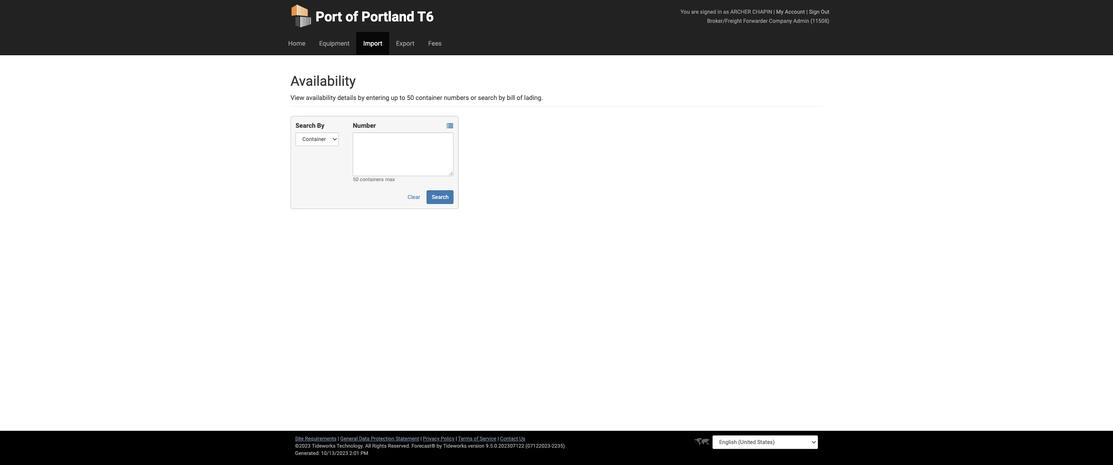 Task type: describe. For each thing, give the bounding box(es) containing it.
by inside "site requirements | general data protection statement | privacy policy | terms of service | contact us ©2023 tideworks technology. all rights reserved. forecast® by tideworks version 9.5.0.202307122 (07122023-2235) generated: 10/13/2023 2:01 pm"
[[437, 444, 442, 450]]

containers
[[360, 177, 384, 183]]

max
[[385, 177, 395, 183]]

(11508)
[[811, 18, 830, 24]]

port of portland t6
[[316, 9, 434, 25]]

fees
[[428, 40, 442, 47]]

number
[[353, 122, 376, 129]]

view availability details by entering up to 50 container numbers or search by bill of lading.
[[291, 94, 544, 101]]

export button
[[389, 32, 422, 55]]

up
[[391, 94, 398, 101]]

requirements
[[305, 437, 337, 442]]

search button
[[427, 191, 454, 204]]

portland
[[362, 9, 415, 25]]

availability
[[291, 73, 356, 89]]

10/13/2023
[[321, 451, 348, 457]]

my account link
[[777, 9, 806, 15]]

archer
[[731, 9, 752, 15]]

fees button
[[422, 32, 449, 55]]

contact
[[501, 437, 518, 442]]

terms
[[458, 437, 473, 442]]

50 containers max
[[353, 177, 395, 183]]

clear
[[408, 194, 421, 201]]

pm
[[361, 451, 369, 457]]

export
[[396, 40, 415, 47]]

Number text field
[[353, 133, 454, 176]]

by
[[317, 122, 325, 129]]

2 horizontal spatial by
[[499, 94, 506, 101]]

| left sign
[[807, 9, 808, 15]]

version
[[468, 444, 485, 450]]

forecast®
[[412, 444, 436, 450]]

©2023 tideworks
[[295, 444, 336, 450]]

1 vertical spatial 50
[[353, 177, 359, 183]]

home
[[288, 40, 306, 47]]

0 vertical spatial of
[[346, 9, 358, 25]]

sign
[[810, 9, 820, 15]]

site
[[295, 437, 304, 442]]

search for search by
[[296, 122, 316, 129]]

reserved.
[[388, 444, 411, 450]]

2:01
[[350, 451, 360, 457]]

| up the 9.5.0.202307122
[[498, 437, 499, 442]]

of inside "site requirements | general data protection statement | privacy policy | terms of service | contact us ©2023 tideworks technology. all rights reserved. forecast® by tideworks version 9.5.0.202307122 (07122023-2235) generated: 10/13/2023 2:01 pm"
[[474, 437, 479, 442]]

general data protection statement link
[[341, 437, 420, 442]]

bill
[[507, 94, 515, 101]]

tideworks
[[443, 444, 467, 450]]

site requirements link
[[295, 437, 337, 442]]

equipment button
[[312, 32, 357, 55]]

generated:
[[295, 451, 320, 457]]

0 vertical spatial 50
[[407, 94, 414, 101]]

my
[[777, 9, 784, 15]]

| left general
[[338, 437, 339, 442]]

us
[[520, 437, 526, 442]]

admin
[[794, 18, 810, 24]]

port
[[316, 9, 342, 25]]



Task type: vqa. For each thing, say whether or not it's contained in the screenshot.
The Ron Palermino ( Rpalermino@Harborindustrial.Com)
no



Task type: locate. For each thing, give the bounding box(es) containing it.
show list image
[[447, 123, 454, 129]]

0 horizontal spatial 50
[[353, 177, 359, 183]]

1 horizontal spatial by
[[437, 444, 442, 450]]

lading.
[[525, 94, 544, 101]]

search
[[296, 122, 316, 129], [432, 194, 449, 201]]

1 horizontal spatial search
[[432, 194, 449, 201]]

forwarder
[[744, 18, 768, 24]]

search right "clear" at the left top of page
[[432, 194, 449, 201]]

50 left containers
[[353, 177, 359, 183]]

or
[[471, 94, 477, 101]]

signed
[[701, 9, 717, 15]]

| left my
[[774, 9, 775, 15]]

9.5.0.202307122
[[486, 444, 525, 450]]

statement
[[396, 437, 420, 442]]

search inside button
[[432, 194, 449, 201]]

privacy
[[423, 437, 440, 442]]

of
[[346, 9, 358, 25], [517, 94, 523, 101], [474, 437, 479, 442]]

0 horizontal spatial by
[[358, 94, 365, 101]]

by right details
[[358, 94, 365, 101]]

in
[[718, 9, 722, 15]]

numbers
[[444, 94, 469, 101]]

1 vertical spatial of
[[517, 94, 523, 101]]

chapin
[[753, 9, 773, 15]]

are
[[692, 9, 699, 15]]

clear button
[[403, 191, 426, 204]]

2 horizontal spatial of
[[517, 94, 523, 101]]

50 right to
[[407, 94, 414, 101]]

as
[[724, 9, 730, 15]]

import
[[364, 40, 383, 47]]

availability
[[306, 94, 336, 101]]

50
[[407, 94, 414, 101], [353, 177, 359, 183]]

company
[[770, 18, 793, 24]]

to
[[400, 94, 406, 101]]

by down privacy policy link
[[437, 444, 442, 450]]

account
[[785, 9, 806, 15]]

1 horizontal spatial of
[[474, 437, 479, 442]]

search by
[[296, 122, 325, 129]]

service
[[480, 437, 497, 442]]

privacy policy link
[[423, 437, 455, 442]]

t6
[[418, 9, 434, 25]]

general
[[341, 437, 358, 442]]

of right port
[[346, 9, 358, 25]]

(07122023-
[[526, 444, 552, 450]]

by
[[358, 94, 365, 101], [499, 94, 506, 101], [437, 444, 442, 450]]

0 vertical spatial search
[[296, 122, 316, 129]]

1 vertical spatial search
[[432, 194, 449, 201]]

search for search
[[432, 194, 449, 201]]

out
[[822, 9, 830, 15]]

protection
[[371, 437, 395, 442]]

| up forecast®
[[421, 437, 422, 442]]

all
[[365, 444, 371, 450]]

1 horizontal spatial 50
[[407, 94, 414, 101]]

of up version
[[474, 437, 479, 442]]

of right the bill on the left of the page
[[517, 94, 523, 101]]

policy
[[441, 437, 455, 442]]

search left by
[[296, 122, 316, 129]]

view
[[291, 94, 305, 101]]

| up the tideworks
[[456, 437, 457, 442]]

port of portland t6 link
[[291, 0, 434, 32]]

import button
[[357, 32, 389, 55]]

|
[[774, 9, 775, 15], [807, 9, 808, 15], [338, 437, 339, 442], [421, 437, 422, 442], [456, 437, 457, 442], [498, 437, 499, 442]]

technology.
[[337, 444, 364, 450]]

you are signed in as archer chapin | my account | sign out broker/freight forwarder company admin (11508)
[[681, 9, 830, 24]]

home button
[[282, 32, 312, 55]]

contact us link
[[501, 437, 526, 442]]

2 vertical spatial of
[[474, 437, 479, 442]]

entering
[[366, 94, 390, 101]]

2235)
[[552, 444, 565, 450]]

broker/freight
[[708, 18, 742, 24]]

0 horizontal spatial search
[[296, 122, 316, 129]]

equipment
[[319, 40, 350, 47]]

terms of service link
[[458, 437, 497, 442]]

details
[[338, 94, 357, 101]]

rights
[[373, 444, 387, 450]]

search
[[478, 94, 497, 101]]

site requirements | general data protection statement | privacy policy | terms of service | contact us ©2023 tideworks technology. all rights reserved. forecast® by tideworks version 9.5.0.202307122 (07122023-2235) generated: 10/13/2023 2:01 pm
[[295, 437, 565, 457]]

you
[[681, 9, 690, 15]]

container
[[416, 94, 443, 101]]

data
[[359, 437, 370, 442]]

by left the bill on the left of the page
[[499, 94, 506, 101]]

0 horizontal spatial of
[[346, 9, 358, 25]]

sign out link
[[810, 9, 830, 15]]



